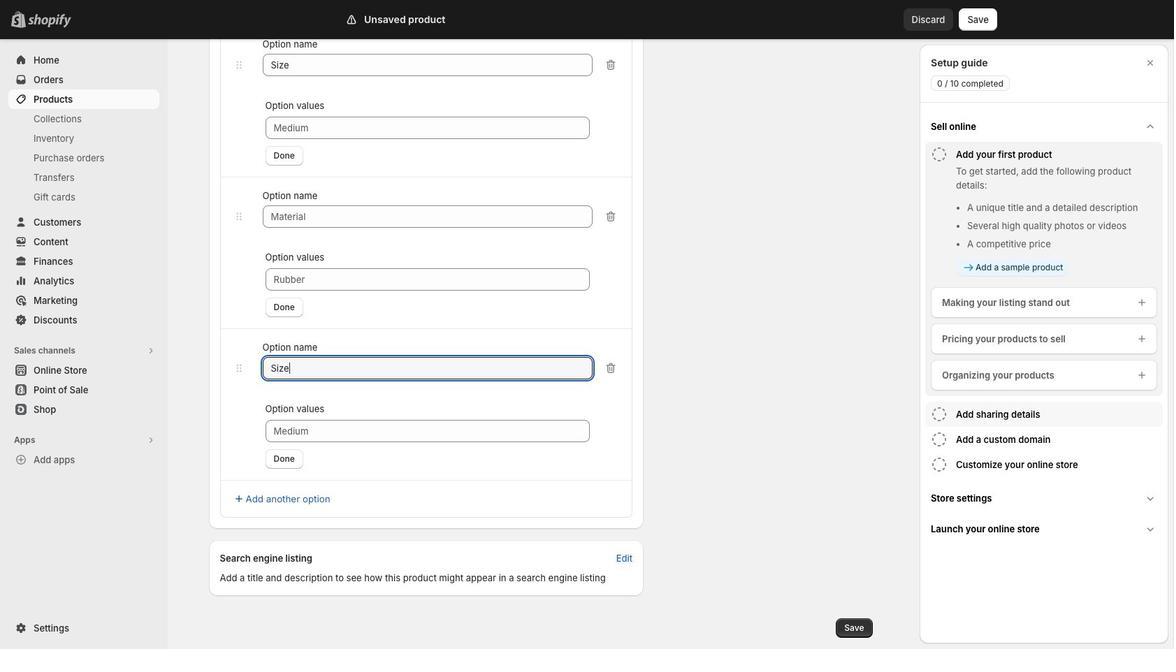 Task type: vqa. For each thing, say whether or not it's contained in the screenshot.
dialog
yes



Task type: describe. For each thing, give the bounding box(es) containing it.
Style text field
[[263, 357, 593, 380]]

mark customize your online store as done image
[[931, 457, 948, 473]]

mark add your first product as done image
[[931, 146, 948, 163]]

shopify image
[[31, 14, 74, 28]]

medium text field for color text box
[[265, 117, 590, 139]]

Color text field
[[263, 54, 593, 76]]

mark add a custom domain as done image
[[931, 431, 948, 448]]



Task type: locate. For each thing, give the bounding box(es) containing it.
1 medium text field from the top
[[265, 117, 590, 139]]

medium text field down style text field
[[265, 420, 590, 443]]

2 medium text field from the top
[[265, 420, 590, 443]]

Material text field
[[263, 206, 593, 228]]

Rubber text field
[[265, 269, 590, 291]]

dialog
[[920, 45, 1169, 644]]

medium text field for style text field
[[265, 420, 590, 443]]

1 vertical spatial medium text field
[[265, 420, 590, 443]]

medium text field down color text box
[[265, 117, 590, 139]]

0 vertical spatial medium text field
[[265, 117, 590, 139]]

mark add sharing details as done image
[[931, 406, 948, 423]]

Medium text field
[[265, 117, 590, 139], [265, 420, 590, 443]]



